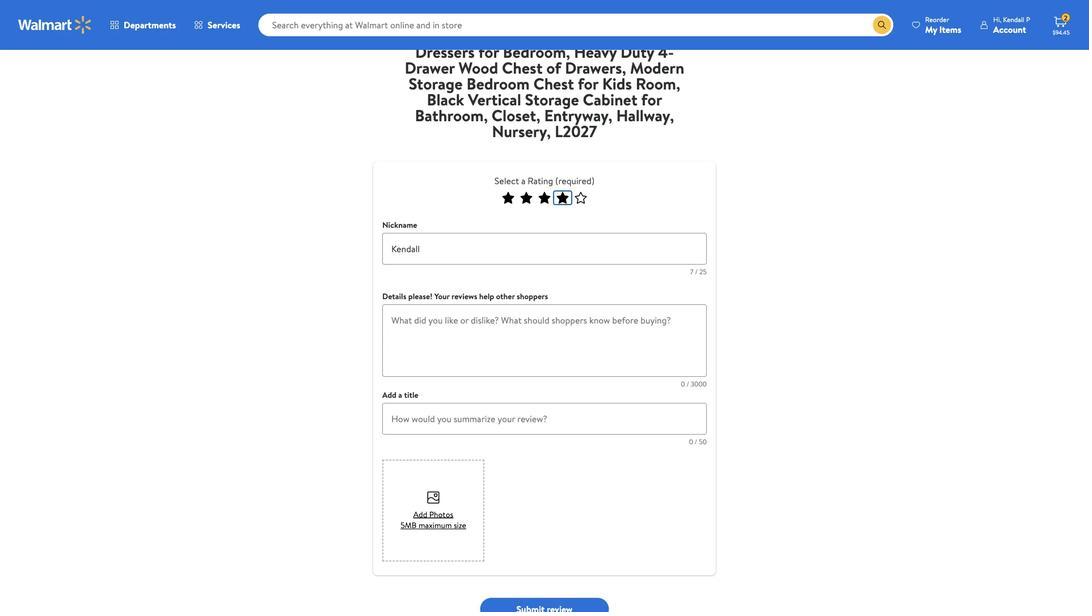 Task type: vqa. For each thing, say whether or not it's contained in the screenshot.


Task type: locate. For each thing, give the bounding box(es) containing it.
drawers,
[[565, 56, 627, 79]]

maximum
[[419, 520, 452, 532]]

0 horizontal spatial storage
[[409, 72, 463, 95]]

1 horizontal spatial a
[[522, 175, 526, 187]]

chest left of
[[502, 56, 543, 79]]

2
[[1065, 13, 1068, 23]]

for
[[479, 41, 499, 63], [578, 72, 599, 95], [642, 88, 663, 110]]

modern
[[630, 56, 685, 79]]

/
[[696, 267, 698, 277], [687, 379, 690, 389], [695, 437, 698, 447]]

add left photos
[[414, 509, 428, 520]]

storage down "dressers"
[[409, 72, 463, 95]]

your
[[435, 291, 450, 302]]

0 vertical spatial add
[[383, 390, 397, 401]]

0 vertical spatial a
[[522, 175, 526, 187]]

1 horizontal spatial 0
[[689, 437, 694, 447]]

4-
[[658, 41, 674, 63]]

for up bedroom
[[479, 41, 499, 63]]

2 horizontal spatial for
[[642, 88, 663, 110]]

departments
[[124, 19, 176, 31]]

closet,
[[492, 104, 541, 126]]

add
[[383, 390, 397, 401], [414, 509, 428, 520]]

2 vertical spatial /
[[695, 437, 698, 447]]

/ left 3000 in the right bottom of the page
[[687, 379, 690, 389]]

select a rating (required)
[[495, 175, 595, 187]]

kids
[[603, 72, 632, 95]]

duty
[[621, 41, 655, 63]]

a for add
[[399, 390, 402, 401]]

account
[[994, 23, 1027, 35]]

1 vertical spatial a
[[399, 390, 402, 401]]

hallway,
[[617, 104, 674, 126]]

for left kids
[[578, 72, 599, 95]]

a left title
[[399, 390, 402, 401]]

kendall
[[1004, 14, 1025, 24]]

title
[[404, 390, 419, 401]]

1 horizontal spatial add
[[414, 509, 428, 520]]

0 horizontal spatial a
[[399, 390, 402, 401]]

0
[[681, 379, 685, 389], [689, 437, 694, 447]]

storage down of
[[525, 88, 579, 110]]

size
[[454, 520, 466, 532]]

of
[[547, 56, 562, 79]]

0 horizontal spatial add
[[383, 390, 397, 401]]

l2027
[[555, 120, 598, 142]]

1 vertical spatial add
[[414, 509, 428, 520]]

0 horizontal spatial 0
[[681, 379, 685, 389]]

hi, kendall p account
[[994, 14, 1031, 35]]

details
[[383, 291, 407, 302]]

search icon image
[[878, 20, 887, 30]]

1 vertical spatial 0
[[689, 437, 694, 447]]

services button
[[185, 11, 250, 39]]

reorder
[[926, 14, 950, 24]]

/ left 50
[[695, 437, 698, 447]]

please!
[[409, 291, 433, 302]]

add photos 5mb maximum size
[[401, 509, 466, 532]]

Walmart Site-Wide search field
[[259, 14, 894, 36]]

(required)
[[556, 175, 595, 187]]

7 / 25
[[691, 267, 707, 277]]

7
[[691, 267, 694, 277]]

my
[[926, 23, 938, 35]]

/ right 7 at right top
[[696, 267, 698, 277]]

drawer
[[405, 56, 455, 79]]

storage
[[409, 72, 463, 95], [525, 88, 579, 110]]

0 left 3000 in the right bottom of the page
[[681, 379, 685, 389]]

details please! your reviews help other shoppers
[[383, 291, 548, 302]]

reorder my items
[[926, 14, 962, 35]]

rating
[[528, 175, 553, 187]]

Details please! Your reviews help other shoppers text field
[[383, 305, 707, 377]]

1 vertical spatial /
[[687, 379, 690, 389]]

add for photos
[[414, 509, 428, 520]]

0 left 50
[[689, 437, 694, 447]]

entryway,
[[545, 104, 613, 126]]

write a review for dressers for bedroom, heavy duty 4-drawer wood chest of drawers, modern storage bedroom chest for kids room, black vertical storage cabinet for bathroom, closet, entryway, hallway, nursery, l2027 element
[[400, 41, 690, 148]]

add a title
[[383, 390, 419, 401]]

a
[[522, 175, 526, 187], [399, 390, 402, 401]]

0 vertical spatial 0
[[681, 379, 685, 389]]

black
[[427, 88, 464, 110]]

chest
[[502, 56, 543, 79], [534, 72, 574, 95]]

heavy
[[574, 41, 617, 63]]

a right select
[[522, 175, 526, 187]]

for down modern at the right top of page
[[642, 88, 663, 110]]

/ for your
[[687, 379, 690, 389]]

add inside add photos 5mb maximum size
[[414, 509, 428, 520]]

0 / 3000
[[681, 379, 707, 389]]

hi,
[[994, 14, 1002, 24]]

add left title
[[383, 390, 397, 401]]



Task type: describe. For each thing, give the bounding box(es) containing it.
0 / 50
[[689, 437, 707, 447]]

other
[[496, 291, 515, 302]]

3000
[[691, 379, 707, 389]]

$94.45
[[1053, 28, 1070, 36]]

1 horizontal spatial for
[[578, 72, 599, 95]]

dressers
[[415, 41, 475, 63]]

bathroom,
[[415, 104, 488, 126]]

shoppers
[[517, 291, 548, 302]]

dressers for bedroom, heavy duty 4- drawer wood chest of drawers, modern storage bedroom chest for kids room, black vertical storage cabinet for bathroom, closet, entryway, hallway, nursery, l2027
[[405, 41, 685, 142]]

bedroom,
[[503, 41, 571, 63]]

bedroom
[[467, 72, 530, 95]]

cabinet
[[583, 88, 638, 110]]

walmart image
[[18, 16, 92, 34]]

50
[[699, 437, 707, 447]]

items
[[940, 23, 962, 35]]

reviews
[[452, 291, 478, 302]]

0 vertical spatial /
[[696, 267, 698, 277]]

chest down bedroom,
[[534, 72, 574, 95]]

Add a title text field
[[383, 404, 707, 435]]

25
[[700, 267, 707, 277]]

add for a
[[383, 390, 397, 401]]

/ for title
[[695, 437, 698, 447]]

0 for add a title
[[689, 437, 694, 447]]

0 for details please! your reviews help other shoppers
[[681, 379, 685, 389]]

wood
[[459, 56, 499, 79]]

departments button
[[101, 11, 185, 39]]

photos
[[429, 509, 454, 520]]

room,
[[636, 72, 681, 95]]

p
[[1027, 14, 1031, 24]]

Nickname text field
[[383, 233, 707, 265]]

nursery,
[[492, 120, 551, 142]]

vertical
[[468, 88, 522, 110]]

0 horizontal spatial for
[[479, 41, 499, 63]]

5mb
[[401, 520, 417, 532]]

select
[[495, 175, 519, 187]]

help
[[479, 291, 494, 302]]

nickname
[[383, 220, 417, 231]]

a for select
[[522, 175, 526, 187]]

1 horizontal spatial storage
[[525, 88, 579, 110]]

services
[[208, 19, 240, 31]]

Search search field
[[259, 14, 894, 36]]



